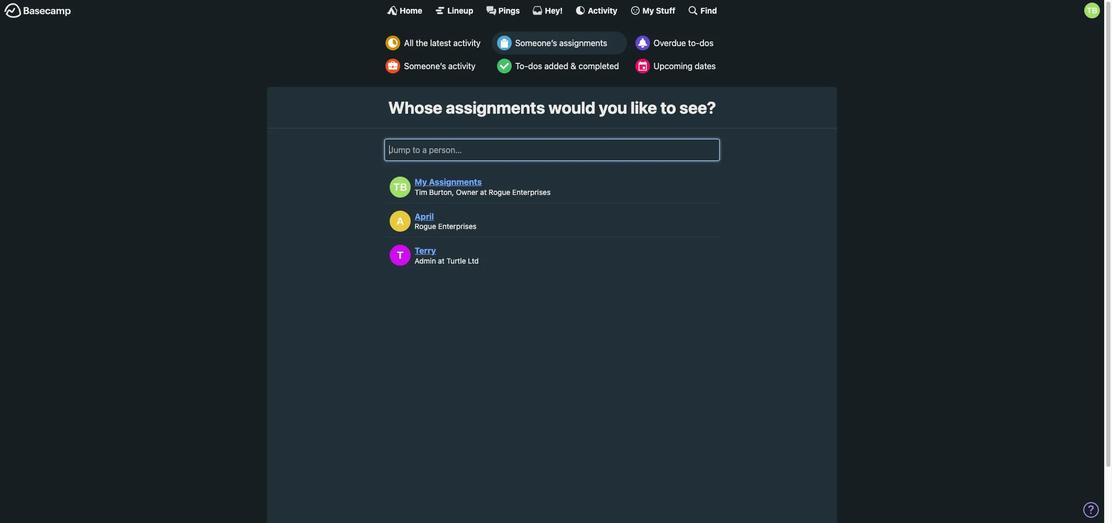 Task type: vqa. For each thing, say whether or not it's contained in the screenshot.


Task type: locate. For each thing, give the bounding box(es) containing it.
1 vertical spatial someone's
[[404, 61, 446, 71]]

reports image
[[636, 36, 650, 50]]

list box containing my assignments
[[385, 172, 720, 271]]

assignments
[[429, 177, 482, 187]]

list box
[[385, 172, 720, 271]]

to-dos added & completed link
[[492, 55, 627, 78]]

pings
[[499, 6, 520, 15]]

enterprises up terry admin at turtle ltd
[[438, 222, 477, 231]]

someone's down the
[[404, 61, 446, 71]]

my stuff
[[643, 6, 676, 15]]

the
[[416, 38, 428, 48]]

0 vertical spatial enterprises
[[513, 188, 551, 197]]

my left stuff
[[643, 6, 654, 15]]

1 vertical spatial assignments
[[446, 97, 545, 117]]

to-dos added & completed
[[516, 61, 619, 71]]

0 horizontal spatial my
[[415, 177, 427, 187]]

dos up dates
[[700, 38, 714, 48]]

like
[[631, 97, 657, 117]]

home
[[400, 6, 423, 15]]

dos
[[700, 38, 714, 48], [528, 61, 542, 71]]

to-
[[516, 61, 528, 71]]

upcoming
[[654, 61, 693, 71]]

upcoming dates link
[[630, 55, 724, 78]]

april
[[415, 212, 434, 221]]

would
[[549, 97, 596, 117]]

rogue
[[489, 188, 511, 197], [415, 222, 436, 231]]

1 horizontal spatial dos
[[700, 38, 714, 48]]

0 horizontal spatial rogue
[[415, 222, 436, 231]]

completed
[[579, 61, 619, 71]]

1 horizontal spatial enterprises
[[513, 188, 551, 197]]

1 horizontal spatial my
[[643, 6, 654, 15]]

at left turtle
[[438, 256, 445, 265]]

at right 'owner'
[[480, 188, 487, 197]]

0 horizontal spatial at
[[438, 256, 445, 265]]

at inside terry admin at turtle ltd
[[438, 256, 445, 265]]

overdue to-dos
[[654, 38, 714, 48]]

rogue down april
[[415, 222, 436, 231]]

0 vertical spatial activity
[[454, 38, 481, 48]]

assignments for whose
[[446, 97, 545, 117]]

my
[[643, 6, 654, 15], [415, 177, 427, 187]]

1 horizontal spatial rogue
[[489, 188, 511, 197]]

dos left added
[[528, 61, 542, 71]]

someone's assignments link
[[492, 31, 627, 55]]

enterprises
[[513, 188, 551, 197], [438, 222, 477, 231]]

activity report image
[[386, 36, 401, 50]]

whose assignments would you like to see?
[[388, 97, 716, 117]]

0 vertical spatial my
[[643, 6, 654, 15]]

at
[[480, 188, 487, 197], [438, 256, 445, 265]]

1 horizontal spatial someone's
[[516, 38, 557, 48]]

april, rogue enterprises image
[[390, 211, 411, 232]]

main element
[[0, 0, 1105, 20]]

terry admin at turtle ltd
[[415, 246, 479, 265]]

assignments for someone's
[[560, 38, 608, 48]]

pings button
[[486, 5, 520, 16]]

my inside the my assignments tim burton,        owner at rogue enterprises
[[415, 177, 427, 187]]

1 vertical spatial activity
[[448, 61, 476, 71]]

my up tim at the left of page
[[415, 177, 427, 187]]

added
[[545, 61, 569, 71]]

0 horizontal spatial dos
[[528, 61, 542, 71]]

latest
[[430, 38, 451, 48]]

find button
[[688, 5, 717, 16]]

0 horizontal spatial enterprises
[[438, 222, 477, 231]]

0 horizontal spatial someone's
[[404, 61, 446, 71]]

1 vertical spatial enterprises
[[438, 222, 477, 231]]

assignments
[[560, 38, 608, 48], [446, 97, 545, 117]]

1 horizontal spatial assignments
[[560, 38, 608, 48]]

&
[[571, 61, 577, 71]]

tim
[[415, 188, 427, 197]]

assignments down todo icon
[[446, 97, 545, 117]]

switch accounts image
[[4, 3, 71, 19]]

my inside popup button
[[643, 6, 654, 15]]

enterprises down jump to a person… text field
[[513, 188, 551, 197]]

my for my stuff
[[643, 6, 654, 15]]

hey! button
[[533, 5, 563, 16]]

someone's activity link
[[381, 55, 489, 78]]

burton,
[[429, 188, 454, 197]]

todo image
[[497, 59, 512, 73]]

to-
[[688, 38, 700, 48]]

activity
[[454, 38, 481, 48], [448, 61, 476, 71]]

0 vertical spatial assignments
[[560, 38, 608, 48]]

1 horizontal spatial at
[[480, 188, 487, 197]]

1 vertical spatial at
[[438, 256, 445, 265]]

turtle
[[447, 256, 466, 265]]

activity right latest
[[454, 38, 481, 48]]

0 vertical spatial at
[[480, 188, 487, 197]]

activity down all the latest activity
[[448, 61, 476, 71]]

0 horizontal spatial assignments
[[446, 97, 545, 117]]

overdue to-dos link
[[630, 31, 724, 55]]

hey!
[[545, 6, 563, 15]]

1 vertical spatial my
[[415, 177, 427, 187]]

0 vertical spatial rogue
[[489, 188, 511, 197]]

ltd
[[468, 256, 479, 265]]

someone's up to-
[[516, 38, 557, 48]]

0 vertical spatial someone's
[[516, 38, 557, 48]]

assignments up &
[[560, 38, 608, 48]]

rogue right 'owner'
[[489, 188, 511, 197]]

someone's
[[516, 38, 557, 48], [404, 61, 446, 71]]

rogue inside 'april rogue enterprises'
[[415, 222, 436, 231]]

april rogue enterprises
[[415, 212, 477, 231]]

1 vertical spatial rogue
[[415, 222, 436, 231]]

admin
[[415, 256, 436, 265]]



Task type: describe. For each thing, give the bounding box(es) containing it.
all the latest activity
[[404, 38, 481, 48]]

all
[[404, 38, 414, 48]]

find
[[701, 6, 717, 15]]

activity link
[[576, 5, 618, 16]]

person report image
[[386, 59, 401, 73]]

activity
[[588, 6, 618, 15]]

someone's for someone's assignments
[[516, 38, 557, 48]]

terry, admin at turtle ltd image
[[390, 245, 411, 266]]

stuff
[[656, 6, 676, 15]]

enterprises inside 'april rogue enterprises'
[[438, 222, 477, 231]]

at inside the my assignments tim burton,        owner at rogue enterprises
[[480, 188, 487, 197]]

someone's for someone's activity
[[404, 61, 446, 71]]

to
[[661, 97, 676, 117]]

terry
[[415, 246, 436, 255]]

1 vertical spatial dos
[[528, 61, 542, 71]]

my stuff button
[[630, 5, 676, 16]]

assignment image
[[497, 36, 512, 50]]

tim burton image
[[1085, 3, 1101, 18]]

see?
[[680, 97, 716, 117]]

rogue inside the my assignments tim burton,        owner at rogue enterprises
[[489, 188, 511, 197]]

lineup link
[[435, 5, 474, 16]]

home link
[[387, 5, 423, 16]]

tim burton, owner at rogue enterprises image
[[390, 177, 411, 198]]

schedule image
[[636, 59, 650, 73]]

0 vertical spatial dos
[[700, 38, 714, 48]]

enterprises inside the my assignments tim burton,        owner at rogue enterprises
[[513, 188, 551, 197]]

lineup
[[448, 6, 474, 15]]

Jump to a person… text field
[[385, 139, 720, 161]]

my for my assignments tim burton,        owner at rogue enterprises
[[415, 177, 427, 187]]

overdue
[[654, 38, 686, 48]]

upcoming dates
[[654, 61, 716, 71]]

whose
[[388, 97, 443, 117]]

my assignments tim burton,        owner at rogue enterprises
[[415, 177, 551, 197]]

someone's activity
[[404, 61, 476, 71]]

owner
[[456, 188, 478, 197]]

all the latest activity link
[[381, 31, 489, 55]]

you
[[599, 97, 627, 117]]

dates
[[695, 61, 716, 71]]

someone's assignments
[[516, 38, 608, 48]]



